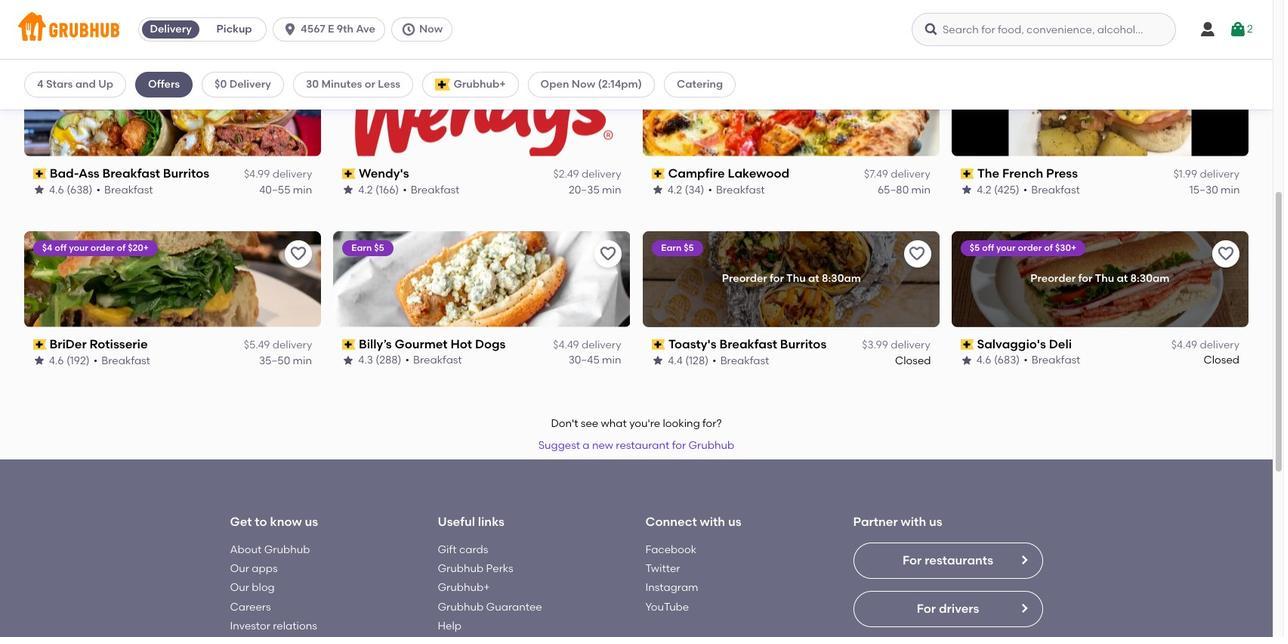 Task type: locate. For each thing, give the bounding box(es) containing it.
1 preorder for thu at 8:30am from the left
[[722, 272, 861, 285]]

grubhub down 'know'
[[264, 543, 310, 556]]

0 horizontal spatial 8:30am
[[822, 272, 861, 285]]

$20+
[[128, 242, 149, 253]]

us right 'know'
[[305, 515, 318, 529]]

svg image
[[401, 22, 416, 37], [924, 22, 939, 37]]

1 right image from the top
[[1018, 554, 1030, 566]]

breakfast for 4.2 (166)
[[411, 183, 460, 196]]

• down salvaggio's deli
[[1024, 354, 1028, 367]]

us for connect with us
[[728, 515, 742, 529]]

1 horizontal spatial for
[[770, 272, 784, 285]]

looking
[[663, 418, 700, 431]]

for for deli
[[1079, 272, 1093, 285]]

$4 off your order of $20+
[[42, 242, 149, 253]]

30–45 min for (288)
[[569, 354, 622, 367]]

3 4.2 from the left
[[977, 183, 992, 196]]

your
[[69, 72, 89, 82], [687, 72, 707, 82], [69, 242, 89, 253], [997, 242, 1016, 253]]

$30+
[[1056, 242, 1077, 253]]

at for toasty's breakfast burritos
[[808, 272, 819, 285]]

preorder for thu at 8:30am for breakfast
[[722, 272, 861, 285]]

star icon image left 4.2 (166)
[[343, 184, 355, 196]]

0 horizontal spatial earn
[[352, 242, 372, 253]]

0 horizontal spatial 4.2
[[358, 183, 373, 196]]

closed for toasty's breakfast burritos
[[895, 354, 931, 367]]

star icon image left 4.3
[[343, 355, 355, 367]]

0 vertical spatial grubhub+
[[454, 78, 506, 91]]

3 us from the left
[[930, 515, 943, 529]]

at for salvaggio's deli
[[1117, 272, 1128, 285]]

a
[[583, 439, 590, 452]]

1 horizontal spatial preorder
[[1031, 272, 1076, 285]]

$5 down 4.2 (425) on the right top of page
[[970, 242, 980, 253]]

0 horizontal spatial closed
[[895, 354, 931, 367]]

$4.49
[[553, 338, 579, 351], [1172, 338, 1198, 351]]

breakfast down toasty's breakfast burritos
[[720, 354, 769, 367]]

breakfast for 4.2 (425)
[[1031, 183, 1080, 196]]

1 at from the left
[[808, 272, 819, 285]]

grubhub perks link
[[438, 562, 514, 575]]

breakfast for 3.3 (118)
[[100, 12, 148, 25]]

1 4.2 from the left
[[358, 183, 373, 196]]

2 4.2 from the left
[[668, 183, 682, 196]]

know
[[270, 515, 302, 529]]

lakewood
[[728, 166, 790, 180]]

1 svg image from the left
[[401, 22, 416, 37]]

$4.49 delivery
[[553, 338, 622, 351], [1172, 338, 1240, 351]]

• for wendy's
[[403, 183, 407, 196]]

with right connect
[[700, 515, 726, 529]]

0 horizontal spatial $4.49 delivery
[[553, 338, 622, 351]]

2 8:30am from the left
[[1131, 272, 1170, 285]]

with for connect
[[700, 515, 726, 529]]

1 horizontal spatial $15+
[[746, 72, 766, 82]]

2 $4.49 delivery from the left
[[1172, 338, 1240, 351]]

1 vertical spatial burritos
[[780, 337, 826, 351]]

min for campfire lakewood
[[912, 183, 931, 196]]

1 horizontal spatial us
[[728, 515, 742, 529]]

the french press
[[977, 166, 1078, 180]]

0 vertical spatial now
[[419, 23, 443, 36]]

1 horizontal spatial now
[[572, 78, 596, 91]]

stars
[[46, 78, 73, 91]]

breakfast right ass
[[102, 166, 160, 180]]

earn $5 down 4.2 (166)
[[352, 242, 384, 253]]

breakfast down bad-ass breakfast burritos
[[104, 183, 153, 196]]

your for campfire
[[687, 72, 707, 82]]

closed for salvaggio's deli
[[1204, 354, 1240, 367]]

0 horizontal spatial $5
[[374, 242, 384, 253]]

1 vertical spatial for
[[917, 601, 936, 616]]

0 horizontal spatial preorder
[[722, 272, 767, 285]]

save this restaurant button for billy's gourmet hot dogs
[[594, 240, 622, 267]]

save this restaurant image for wendy's
[[599, 74, 617, 92]]

delivery
[[273, 168, 312, 181], [582, 168, 622, 181], [891, 168, 931, 181], [1200, 168, 1240, 181], [273, 338, 312, 351], [582, 338, 622, 351], [891, 338, 931, 351], [1200, 338, 1240, 351]]

2 earn from the left
[[661, 242, 681, 253]]

2 $15+ from the left
[[746, 72, 766, 82]]

0 horizontal spatial burritos
[[163, 166, 210, 180]]

save this restaurant image down 20–35 min
[[599, 245, 617, 263]]

$6 off your order of $15+
[[661, 72, 766, 82]]

svg image
[[1199, 20, 1218, 39], [1230, 20, 1248, 39], [283, 22, 298, 37]]

4.2 for campfire lakewood
[[668, 183, 682, 196]]

(118)
[[67, 12, 88, 25]]

your down (425)
[[997, 242, 1016, 253]]

about grubhub link
[[230, 543, 310, 556]]

earn $5 for toasty's
[[661, 242, 694, 253]]

subscription pass image left toasty's
[[652, 339, 665, 350]]

• breakfast right '(395)' at right top
[[1024, 12, 1081, 25]]

save this restaurant image down 65–80 min on the top
[[908, 245, 926, 263]]

1 $4.49 from the left
[[553, 338, 579, 351]]

2 svg image from the left
[[924, 22, 939, 37]]

order left $30+
[[1018, 242, 1042, 253]]

min for billy's gourmet hot dogs
[[602, 354, 622, 367]]

0 horizontal spatial $4.49
[[553, 338, 579, 351]]

• breakfast for wendy's
[[403, 183, 460, 196]]

save this restaurant button
[[285, 69, 312, 96], [594, 69, 622, 96], [285, 240, 312, 267], [594, 240, 622, 267], [904, 240, 931, 267], [1213, 240, 1240, 267]]

save this restaurant image for breakfast
[[290, 74, 308, 92]]

• breakfast down campfire lakewood
[[708, 183, 765, 196]]

subscription pass image
[[343, 169, 356, 179], [652, 169, 665, 179], [961, 169, 974, 179], [33, 339, 47, 350], [343, 339, 356, 350], [961, 339, 974, 350]]

gift cards grubhub perks grubhub+ grubhub guarantee help
[[438, 543, 542, 632]]

1 horizontal spatial earn $5
[[661, 242, 694, 253]]

1 horizontal spatial $4.49
[[1172, 338, 1198, 351]]

• right (288)
[[405, 354, 410, 367]]

1 horizontal spatial earn
[[661, 242, 681, 253]]

(166)
[[376, 183, 399, 196]]

star icon image left 4.2 (425) on the right top of page
[[961, 184, 973, 196]]

save this restaurant button down 20–35 min
[[594, 240, 622, 267]]

your right $6
[[687, 72, 707, 82]]

$2.49
[[554, 168, 579, 181]]

$15+ right catering
[[746, 72, 766, 82]]

min right 20–35
[[602, 183, 622, 196]]

1 vertical spatial delivery
[[229, 78, 271, 91]]

burritos left "$3.99" at the right bottom
[[780, 337, 826, 351]]

campfire
[[668, 166, 725, 180]]

of right up
[[117, 72, 126, 82]]

1 vertical spatial grubhub+
[[438, 581, 490, 594]]

• right '(395)' at right top
[[1024, 12, 1028, 25]]

min for the french press
[[1221, 183, 1240, 196]]

15–30 min
[[1190, 183, 1240, 196]]

grubhub+ right grubhub plus flag logo
[[454, 78, 506, 91]]

grubhub+ down 'grubhub perks' link
[[438, 581, 490, 594]]

of for ass
[[117, 72, 126, 82]]

grubhub+ link
[[438, 581, 490, 594]]

subscription pass image for wendy's
[[343, 169, 356, 179]]

suggest a new restaurant for grubhub button
[[532, 432, 742, 460]]

0 vertical spatial right image
[[1018, 554, 1030, 566]]

thu for breakfast
[[786, 272, 806, 285]]

0 vertical spatial delivery
[[150, 23, 192, 36]]

svg image right (5)
[[401, 22, 416, 37]]

delivery for toasty's breakfast burritos
[[891, 338, 931, 351]]

delivery for brider rotisserie
[[273, 338, 312, 351]]

wendy's
[[359, 166, 409, 180]]

save this restaurant image for billy's gourmet hot dogs
[[599, 245, 617, 263]]

svg image left "3.8" at right top
[[924, 22, 939, 37]]

save this restaurant image right open
[[599, 74, 617, 92]]

1 $15+ from the left
[[128, 72, 147, 82]]

star icon image left 4.4
[[652, 355, 664, 367]]

4.2 left (166)
[[358, 183, 373, 196]]

2 preorder from the left
[[1031, 272, 1076, 285]]

1 $5 from the left
[[374, 242, 384, 253]]

1 vertical spatial subscription pass image
[[652, 339, 665, 350]]

save this restaurant button right open
[[594, 69, 622, 96]]

• breakfast down bad-ass breakfast burritos
[[96, 183, 153, 196]]

preorder for thu at 8:30am
[[722, 272, 861, 285], [1031, 272, 1170, 285]]

2 us from the left
[[728, 515, 742, 529]]

0 horizontal spatial svg image
[[401, 22, 416, 37]]

• right (638)
[[96, 183, 100, 196]]

40–55 min
[[259, 183, 312, 196]]

breakfast right '(395)' at right top
[[1032, 12, 1081, 25]]

breakfast right (118)
[[100, 12, 148, 25]]

3.5 (5)
[[358, 12, 390, 25]]

2 preorder for thu at 8:30am from the left
[[1031, 272, 1170, 285]]

2 right image from the top
[[1018, 602, 1030, 614]]

$15+ for lakewood
[[746, 72, 766, 82]]

1 horizontal spatial save this restaurant image
[[908, 245, 926, 263]]

star icon image for wendy's
[[343, 184, 355, 196]]

2 with from the left
[[901, 515, 927, 529]]

• breakfast right (5)
[[393, 12, 450, 25]]

$5 down 4.2 (34)
[[683, 242, 694, 253]]

preorder up toasty's breakfast burritos
[[722, 272, 767, 285]]

order for rotisserie
[[91, 242, 115, 253]]

svg image for 2
[[1230, 20, 1248, 39]]

$4 down 4.6 (638) at left top
[[42, 242, 53, 253]]

• breakfast down 'deli'
[[1024, 354, 1081, 367]]

$4 off your order of $15+
[[42, 72, 147, 82]]

off down 4.2 (425) on the right top of page
[[983, 242, 995, 253]]

1 horizontal spatial 30–45 min
[[569, 354, 622, 367]]

subscription pass image left salvaggio's
[[961, 339, 974, 350]]

facebook twitter instagram youtube
[[646, 543, 699, 613]]

2 $5 from the left
[[683, 242, 694, 253]]

• breakfast for brider rotisserie
[[94, 354, 151, 367]]

1 vertical spatial right image
[[1018, 602, 1030, 614]]

right image for for restaurants
[[1018, 554, 1030, 566]]

2 horizontal spatial us
[[930, 515, 943, 529]]

(683)
[[994, 354, 1020, 367]]

offers
[[148, 78, 180, 91]]

don't
[[551, 418, 579, 431]]

order right stars
[[91, 72, 115, 82]]

save this restaurant button down 15–30 min
[[1213, 240, 1240, 267]]

1 8:30am from the left
[[822, 272, 861, 285]]

$3.99
[[863, 338, 889, 351]]

2 $4 from the top
[[42, 242, 53, 253]]

twitter link
[[646, 562, 681, 575]]

1 earn $5 from the left
[[352, 242, 384, 253]]

your for brider
[[69, 242, 89, 253]]

0 horizontal spatial save this restaurant image
[[290, 74, 308, 92]]

save this restaurant image
[[290, 74, 308, 92], [908, 245, 926, 263], [1218, 245, 1236, 263]]

partner with us
[[854, 515, 943, 529]]

off for campfire
[[673, 72, 685, 82]]

1 horizontal spatial 8:30am
[[1131, 272, 1170, 285]]

jr.
[[382, 72, 394, 82]]

suggest a new restaurant for grubhub
[[539, 439, 735, 452]]

2 horizontal spatial 4.2
[[977, 183, 992, 196]]

star icon image
[[33, 13, 45, 25], [343, 13, 355, 25], [961, 13, 973, 25], [33, 184, 45, 196], [343, 184, 355, 196], [652, 184, 664, 196], [961, 184, 973, 196], [33, 355, 45, 367], [343, 355, 355, 367], [652, 355, 664, 367], [961, 355, 973, 367]]

4.6 left (683)
[[977, 354, 992, 367]]

2 at from the left
[[1117, 272, 1128, 285]]

2 closed from the left
[[1204, 354, 1240, 367]]

0 vertical spatial burritos
[[163, 166, 210, 180]]

svg image right 25–40
[[1230, 20, 1248, 39]]

facebook link
[[646, 543, 697, 556]]

bad-ass breakfast burritos
[[50, 166, 210, 180]]

0 horizontal spatial svg image
[[283, 22, 298, 37]]

star icon image for bad-ass breakfast burritos
[[33, 184, 45, 196]]

1 horizontal spatial 30–45
[[569, 354, 600, 367]]

2 $4.49 from the left
[[1172, 338, 1198, 351]]

4
[[37, 78, 44, 91]]

0 vertical spatial for
[[903, 553, 922, 567]]

subscription pass image
[[33, 169, 47, 179], [652, 339, 665, 350]]

right image inside for restaurants link
[[1018, 554, 1030, 566]]

our apps link
[[230, 562, 278, 575]]

star icon image left 4.6 (638) at left top
[[33, 184, 45, 196]]

dogs
[[475, 337, 506, 351]]

star icon image for salvaggio's deli
[[961, 355, 973, 367]]

0 horizontal spatial 30–45
[[260, 12, 291, 25]]

0 horizontal spatial 30–45 min
[[260, 12, 312, 25]]

1 preorder from the left
[[722, 272, 767, 285]]

• for brider rotisserie
[[94, 354, 98, 367]]

1 thu from the left
[[786, 272, 806, 285]]

$5 for billy's
[[374, 242, 384, 253]]

2 button
[[1230, 16, 1254, 43]]

apps
[[252, 562, 278, 575]]

20–35
[[569, 183, 600, 196]]

1 horizontal spatial $4.49 delivery
[[1172, 338, 1240, 351]]

4.2 down the
[[977, 183, 992, 196]]

toasty's breakfast burritos
[[668, 337, 826, 351]]

$5
[[374, 242, 384, 253], [683, 242, 694, 253], [970, 242, 980, 253]]

$6
[[661, 72, 671, 82]]

2 horizontal spatial $5
[[970, 242, 980, 253]]

$4.49 delivery for salvaggio's deli
[[1172, 338, 1240, 351]]

star icon image left 4.2 (34)
[[652, 184, 664, 196]]

2 horizontal spatial save this restaurant image
[[1218, 245, 1236, 263]]

us right connect
[[728, 515, 742, 529]]

1 horizontal spatial svg image
[[924, 22, 939, 37]]

to
[[255, 515, 267, 529]]

• for bad-ass breakfast burritos
[[96, 183, 100, 196]]

your down (638)
[[69, 242, 89, 253]]

breakfast down rotisserie
[[102, 354, 151, 367]]

save this restaurant button for wendy's
[[594, 69, 622, 96]]

Search for food, convenience, alcohol... search field
[[912, 13, 1177, 46]]

order
[[91, 72, 115, 82], [709, 72, 733, 82], [91, 242, 115, 253], [1018, 242, 1042, 253]]

0 horizontal spatial delivery
[[150, 23, 192, 36]]

off right $6
[[673, 72, 685, 82]]

0 horizontal spatial preorder for thu at 8:30am
[[722, 272, 861, 285]]

breakfast right (166)
[[411, 183, 460, 196]]

4.2 for wendy's
[[358, 183, 373, 196]]

svg image left 4567
[[283, 22, 298, 37]]

$4.99 delivery
[[244, 168, 312, 181]]

delivery button
[[139, 17, 203, 42]]

right image
[[1018, 554, 1030, 566], [1018, 602, 1030, 614]]

star icon image left "3.8" at right top
[[961, 13, 973, 25]]

0 horizontal spatial $15+
[[128, 72, 147, 82]]

2 our from the top
[[230, 581, 249, 594]]

off down 4.6 (638) at left top
[[55, 242, 67, 253]]

of left $30+
[[1045, 242, 1054, 253]]

the french press logo image
[[952, 60, 1249, 156]]

$15+
[[128, 72, 147, 82], [746, 72, 766, 82]]

breakfast right toasty's
[[719, 337, 777, 351]]

0 horizontal spatial subscription pass image
[[33, 169, 47, 179]]

save this restaurant image left minutes
[[290, 74, 308, 92]]

min right 40–55
[[293, 183, 312, 196]]

bogo jr. bacon cheeseburger
[[352, 72, 490, 82]]

0 horizontal spatial us
[[305, 515, 318, 529]]

svg image inside 2 button
[[1230, 20, 1248, 39]]

4.2 (34)
[[668, 183, 705, 196]]

breakfast down billy's gourmet hot dogs
[[413, 354, 462, 367]]

with right partner
[[901, 515, 927, 529]]

billy's gourmet hot dogs logo image
[[334, 231, 631, 327]]

subscription pass image left the
[[961, 169, 974, 179]]

30–45 min for (118)
[[260, 12, 312, 25]]

1 horizontal spatial burritos
[[780, 337, 826, 351]]

0 horizontal spatial for
[[672, 439, 686, 452]]

right image right drivers
[[1018, 602, 1030, 614]]

$2.49 delivery
[[554, 168, 622, 181]]

1 horizontal spatial subscription pass image
[[652, 339, 665, 350]]

1 vertical spatial $4
[[42, 242, 53, 253]]

1 vertical spatial our
[[230, 581, 249, 594]]

4.2 (166)
[[358, 183, 399, 196]]

30–45 for (288)
[[569, 354, 600, 367]]

of for deli
[[1045, 242, 1054, 253]]

grubhub+ inside gift cards grubhub perks grubhub+ grubhub guarantee help
[[438, 581, 490, 594]]

• breakfast down billy's gourmet hot dogs
[[405, 354, 462, 367]]

star icon image left 4.6 (192)
[[33, 355, 45, 367]]

$5 for toasty's
[[683, 242, 694, 253]]

now inside button
[[419, 23, 443, 36]]

2 earn $5 from the left
[[661, 242, 694, 253]]

1 horizontal spatial closed
[[1204, 354, 1240, 367]]

order right $6
[[709, 72, 733, 82]]

about
[[230, 543, 262, 556]]

gourmet
[[395, 337, 448, 351]]

1 $4.49 delivery from the left
[[553, 338, 622, 351]]

0 vertical spatial subscription pass image
[[33, 169, 47, 179]]

2 horizontal spatial svg image
[[1230, 20, 1248, 39]]

2 horizontal spatial for
[[1079, 272, 1093, 285]]

0 vertical spatial our
[[230, 562, 249, 575]]

1 horizontal spatial $5
[[683, 242, 694, 253]]

your left up
[[69, 72, 89, 82]]

$15+ left 'offers'
[[128, 72, 147, 82]]

us up for restaurants
[[930, 515, 943, 529]]

1 horizontal spatial preorder for thu at 8:30am
[[1031, 272, 1170, 285]]

min right "35–50"
[[293, 354, 312, 367]]

$5.49 delivery
[[244, 338, 312, 351]]

star icon image for brider rotisserie
[[33, 355, 45, 367]]

subscription pass image left wendy's
[[343, 169, 356, 179]]

save this restaurant button for brider rotisserie
[[285, 240, 312, 267]]

• breakfast
[[92, 12, 148, 25], [393, 12, 450, 25], [1024, 12, 1081, 25], [96, 183, 153, 196], [403, 183, 460, 196], [708, 183, 765, 196], [1023, 183, 1080, 196], [94, 354, 151, 367], [405, 354, 462, 367], [712, 354, 769, 367], [1024, 354, 1081, 367]]

1 horizontal spatial thu
[[1096, 272, 1115, 285]]

0 horizontal spatial thu
[[786, 272, 806, 285]]

open now (2:14pm)
[[541, 78, 642, 91]]

the
[[977, 166, 1000, 180]]

less
[[378, 78, 401, 91]]

0 horizontal spatial earn $5
[[352, 242, 384, 253]]

our up careers
[[230, 581, 249, 594]]

min left 4.4
[[602, 354, 622, 367]]

$5 down 4.2 (166)
[[374, 242, 384, 253]]

earn down 4.2 (34)
[[661, 242, 681, 253]]

0 horizontal spatial with
[[700, 515, 726, 529]]

earn $5 down 4.2 (34)
[[661, 242, 694, 253]]

earn down 4.2 (166)
[[352, 242, 372, 253]]

save this restaurant image for brider rotisserie
[[290, 245, 308, 263]]

0 horizontal spatial at
[[808, 272, 819, 285]]

svg image inside 4567 e 9th ave button
[[283, 22, 298, 37]]

• for the french press
[[1023, 183, 1028, 196]]

for restaurants link
[[854, 542, 1043, 579]]

1 horizontal spatial with
[[901, 515, 927, 529]]

$4 for bad-ass breakfast burritos
[[42, 72, 53, 82]]

1 earn from the left
[[352, 242, 372, 253]]

order for lakewood
[[709, 72, 733, 82]]

2 thu from the left
[[1096, 272, 1115, 285]]

0 vertical spatial $4
[[42, 72, 53, 82]]

1 closed from the left
[[895, 354, 931, 367]]

with for partner
[[901, 515, 927, 529]]

star icon image for billy's gourmet hot dogs
[[343, 355, 355, 367]]

delivery right $0
[[229, 78, 271, 91]]

breakfast down 'deli'
[[1032, 354, 1081, 367]]

breakfast right (5)
[[401, 12, 450, 25]]

1 horizontal spatial 4.2
[[668, 183, 682, 196]]

star icon image for the french press
[[961, 184, 973, 196]]

0 horizontal spatial now
[[419, 23, 443, 36]]

rotisserie
[[90, 337, 148, 351]]

1 with from the left
[[700, 515, 726, 529]]

right image right restaurants at right
[[1018, 554, 1030, 566]]

svg image left 2 button
[[1199, 20, 1218, 39]]

and
[[75, 78, 96, 91]]

1 $4 from the top
[[42, 72, 53, 82]]

1 horizontal spatial at
[[1117, 272, 1128, 285]]

4567 e 9th ave button
[[273, 17, 391, 42]]

save this restaurant image
[[599, 74, 617, 92], [290, 245, 308, 263], [599, 245, 617, 263]]

breakfast down campfire lakewood
[[716, 183, 765, 196]]

earn $5 for billy's
[[352, 242, 384, 253]]

svg image for 4567 e 9th ave
[[283, 22, 298, 37]]

right image inside for drivers link
[[1018, 602, 1030, 614]]

gift
[[438, 543, 457, 556]]

preorder down $30+
[[1031, 272, 1076, 285]]

for down partner with us
[[903, 553, 922, 567]]

order for deli
[[1018, 242, 1042, 253]]

subscription pass image for campfire lakewood
[[652, 169, 665, 179]]

• breakfast down toasty's breakfast burritos
[[712, 354, 769, 367]]

• breakfast for salvaggio's deli
[[1024, 354, 1081, 367]]

now up bogo jr. bacon cheeseburger at the top left of page
[[419, 23, 443, 36]]

useful
[[438, 515, 475, 529]]

off for brider
[[55, 242, 67, 253]]



Task type: describe. For each thing, give the bounding box(es) containing it.
earn for toasty's breakfast burritos
[[661, 242, 681, 253]]

4.6 for bad-ass breakfast burritos
[[49, 183, 64, 196]]

$3.99 delivery
[[863, 338, 931, 351]]

thu for deli
[[1096, 272, 1115, 285]]

• breakfast right (118)
[[92, 12, 148, 25]]

(425)
[[994, 183, 1020, 196]]

4 stars and up
[[37, 78, 113, 91]]

2 horizontal spatial 30–45
[[878, 12, 909, 25]]

(34)
[[685, 183, 705, 196]]

grubhub plus flag logo image
[[435, 79, 451, 91]]

useful links
[[438, 515, 505, 529]]

drivers
[[939, 601, 980, 616]]

off for salvaggio's
[[983, 242, 995, 253]]

20–35 min
[[569, 183, 622, 196]]

star icon image for toasty's breakfast burritos
[[652, 355, 664, 367]]

delivery for bad-ass breakfast burritos
[[273, 168, 312, 181]]

right image for for drivers
[[1018, 602, 1030, 614]]

brider rotisserie logo image
[[24, 231, 321, 327]]

for inside suggest a new restaurant for grubhub button
[[672, 439, 686, 452]]

campfire lakewood
[[668, 166, 790, 180]]

star icon image left 3.3 at the top left
[[33, 13, 45, 25]]

4.6 (683)
[[977, 354, 1020, 367]]

preorder for thu at 8:30am for deli
[[1031, 272, 1170, 285]]

• for campfire lakewood
[[708, 183, 712, 196]]

help link
[[438, 620, 462, 632]]

65–80 min
[[878, 183, 931, 196]]

help
[[438, 620, 462, 632]]

grubhub inside button
[[689, 439, 735, 452]]

3.3 (118)
[[49, 12, 88, 25]]

get
[[230, 515, 252, 529]]

off for bad-
[[55, 72, 67, 82]]

breakfast for 4.2 (34)
[[716, 183, 765, 196]]

order for ass
[[91, 72, 115, 82]]

3.3
[[49, 12, 64, 25]]

deli
[[1050, 337, 1073, 351]]

$7.49 delivery
[[865, 168, 931, 181]]

svg image inside now button
[[401, 22, 416, 37]]

(638)
[[67, 183, 93, 196]]

• right (5)
[[393, 12, 398, 25]]

for for for restaurants
[[903, 553, 922, 567]]

grubhub down gift cards link
[[438, 562, 484, 575]]

or
[[365, 78, 376, 91]]

$4.99
[[244, 168, 270, 181]]

star icon image left the 3.5 at the left top
[[343, 13, 355, 25]]

press
[[1046, 166, 1078, 180]]

main navigation navigation
[[0, 0, 1273, 60]]

• for toasty's breakfast burritos
[[712, 354, 716, 367]]

guarantee
[[486, 600, 542, 613]]

1 horizontal spatial delivery
[[229, 78, 271, 91]]

min left 2
[[1221, 12, 1240, 25]]

preorder for breakfast
[[722, 272, 767, 285]]

min left e
[[293, 12, 312, 25]]

connect
[[646, 515, 697, 529]]

4.3 (288)
[[358, 354, 402, 367]]

save this restaurant button for salvaggio's deli
[[1213, 240, 1240, 267]]

of for rotisserie
[[117, 242, 126, 253]]

grubhub inside about grubhub our apps our blog careers investor relations
[[264, 543, 310, 556]]

your for bad-
[[69, 72, 89, 82]]

delivery inside "button"
[[150, 23, 192, 36]]

min for brider rotisserie
[[293, 354, 312, 367]]

cheeseburger
[[427, 72, 490, 82]]

breakfast for 3.5 (5)
[[401, 12, 450, 25]]

careers
[[230, 600, 271, 613]]

$1.99
[[1174, 168, 1198, 181]]

of for lakewood
[[735, 72, 744, 82]]

grubhub down grubhub+ link
[[438, 600, 484, 613]]

ave
[[356, 23, 376, 36]]

4.2 for the french press
[[977, 183, 992, 196]]

min for bad-ass breakfast burritos
[[293, 183, 312, 196]]

for for for drivers
[[917, 601, 936, 616]]

breakfast for 3.8 (395)
[[1032, 12, 1081, 25]]

relations
[[273, 620, 317, 632]]

2
[[1248, 23, 1254, 35]]

investor
[[230, 620, 270, 632]]

4.6 (638)
[[49, 183, 93, 196]]

1 us from the left
[[305, 515, 318, 529]]

subscription pass image for toasty's breakfast burritos
[[652, 339, 665, 350]]

8:30am for toasty's breakfast burritos
[[822, 272, 861, 285]]

65–80
[[878, 183, 909, 196]]

delivery for billy's gourmet hot dogs
[[582, 338, 622, 351]]

bad-ass breakfast burritos logo image
[[24, 60, 321, 156]]

campfire lakewood logo image
[[643, 60, 940, 156]]

2 horizontal spatial 30–45 min
[[878, 12, 931, 25]]

3 $5 from the left
[[970, 242, 980, 253]]

french
[[1003, 166, 1043, 180]]

• right (118)
[[92, 12, 96, 25]]

facebook
[[646, 543, 697, 556]]

instagram
[[646, 581, 699, 594]]

star icon image for campfire lakewood
[[652, 184, 664, 196]]

4567 e 9th ave
[[301, 23, 376, 36]]

brider rotisserie
[[50, 337, 148, 351]]

brider
[[50, 337, 87, 351]]

delivery for salvaggio's deli
[[1200, 338, 1240, 351]]

don't see what you're looking for?
[[551, 418, 722, 431]]

$4.49 delivery for billy's gourmet hot dogs
[[553, 338, 622, 351]]

save this restaurant button for toasty's breakfast burritos
[[904, 240, 931, 267]]

30–45 for (118)
[[260, 12, 291, 25]]

save this restaurant image for burritos
[[908, 245, 926, 263]]

40–55
[[259, 183, 291, 196]]

restaurants
[[925, 553, 994, 567]]

3.8
[[977, 12, 992, 25]]

for drivers
[[917, 601, 980, 616]]

billy's gourmet hot dogs
[[359, 337, 506, 351]]

delivery for the french press
[[1200, 168, 1240, 181]]

1 horizontal spatial svg image
[[1199, 20, 1218, 39]]

4.6 for brider rotisserie
[[49, 354, 64, 367]]

$5 off your order of $30+
[[970, 242, 1077, 253]]

• for billy's gourmet hot dogs
[[405, 354, 410, 367]]

3.8 (395)
[[977, 12, 1020, 25]]

twitter
[[646, 562, 681, 575]]

for for breakfast
[[770, 272, 784, 285]]

e
[[328, 23, 334, 36]]

breakfast for 4.3 (288)
[[413, 354, 462, 367]]

earn for billy's gourmet hot dogs
[[352, 242, 372, 253]]

restaurant
[[616, 439, 670, 452]]

(395)
[[995, 12, 1020, 25]]

pickup button
[[203, 17, 266, 42]]

now button
[[391, 17, 459, 42]]

save this restaurant button for bad-ass breakfast burritos
[[285, 69, 312, 96]]

bad-
[[50, 166, 79, 180]]

4.6 for salvaggio's deli
[[977, 354, 992, 367]]

for?
[[703, 418, 722, 431]]

wendy's logo image
[[334, 60, 631, 156]]

catering
[[677, 78, 723, 91]]

subscription pass image for salvaggio's deli
[[961, 339, 974, 350]]

subscription pass image for bad-ass breakfast burritos
[[33, 169, 47, 179]]

min left "3.8" at right top
[[912, 12, 931, 25]]

(128)
[[685, 354, 708, 367]]

hot
[[451, 337, 472, 351]]

us for partner with us
[[930, 515, 943, 529]]

$4.49 for billy's gourmet hot dogs
[[553, 338, 579, 351]]

$7.49
[[865, 168, 889, 181]]

careers link
[[230, 600, 271, 613]]

subscription pass image for billy's gourmet hot dogs
[[343, 339, 356, 350]]

3.5
[[358, 12, 373, 25]]

blog
[[252, 581, 275, 594]]

1 vertical spatial now
[[572, 78, 596, 91]]

breakfast for 4.6 (638)
[[104, 183, 153, 196]]

• breakfast for bad-ass breakfast burritos
[[96, 183, 153, 196]]

salvaggio's deli
[[977, 337, 1073, 351]]

pickup
[[217, 23, 252, 36]]

preorder for deli
[[1031, 272, 1076, 285]]

delivery for wendy's
[[582, 168, 622, 181]]

gift cards link
[[438, 543, 488, 556]]

• breakfast for toasty's breakfast burritos
[[712, 354, 769, 367]]

8:30am for salvaggio's deli
[[1131, 272, 1170, 285]]

4.6 (192)
[[49, 354, 90, 367]]

$1.99 delivery
[[1174, 168, 1240, 181]]

• breakfast for billy's gourmet hot dogs
[[405, 354, 462, 367]]

• breakfast for the french press
[[1023, 183, 1080, 196]]

connect with us
[[646, 515, 742, 529]]

$15+ for ass
[[128, 72, 147, 82]]

new
[[592, 439, 614, 452]]

youtube
[[646, 600, 689, 613]]

you're
[[630, 418, 661, 431]]

1 our from the top
[[230, 562, 249, 575]]

breakfast for 4.6 (683)
[[1032, 354, 1081, 367]]

minutes
[[322, 78, 362, 91]]

instagram link
[[646, 581, 699, 594]]

35–50
[[259, 354, 291, 367]]

(192)
[[67, 354, 90, 367]]

(2:14pm)
[[598, 78, 642, 91]]

breakfast for 4.6 (192)
[[102, 354, 151, 367]]

25–40
[[1188, 12, 1218, 25]]



Task type: vqa. For each thing, say whether or not it's contained in the screenshot.


